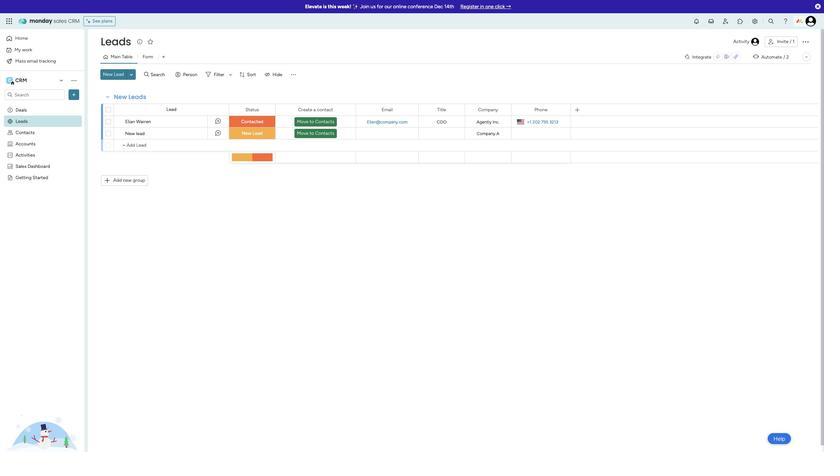 Task type: locate. For each thing, give the bounding box(es) containing it.
register in one click → link
[[461, 4, 511, 10]]

email
[[382, 107, 393, 112]]

0 vertical spatial move to contacts
[[297, 119, 334, 125]]

inc.
[[493, 120, 500, 125]]

0 vertical spatial new lead
[[103, 72, 124, 77]]

invite
[[777, 39, 789, 44]]

my work button
[[4, 45, 71, 55]]

is
[[323, 4, 327, 10]]

0 horizontal spatial crm
[[15, 77, 27, 83]]

1 vertical spatial new lead
[[242, 131, 263, 136]]

2 move to contacts button from the top
[[294, 129, 337, 138]]

company
[[478, 107, 498, 112], [477, 131, 496, 136]]

main table
[[111, 54, 133, 60]]

0 horizontal spatial lead
[[114, 72, 124, 77]]

new inside field
[[114, 93, 127, 101]]

1 vertical spatial company
[[477, 131, 496, 136]]

move to contacts
[[297, 119, 334, 125], [297, 131, 334, 136]]

company down "agently"
[[477, 131, 496, 136]]

0 vertical spatial crm
[[68, 17, 80, 25]]

see plans button
[[84, 16, 115, 26]]

0 vertical spatial to
[[310, 119, 314, 125]]

form
[[143, 54, 153, 60]]

inbox image
[[708, 18, 715, 25]]

automate / 2
[[762, 54, 789, 60]]

new lead down contacted
[[242, 131, 263, 136]]

options image right email field
[[409, 104, 414, 115]]

leads up main
[[101, 34, 131, 49]]

options image
[[71, 91, 77, 98], [456, 104, 460, 115]]

email
[[27, 58, 38, 64]]

activity
[[734, 39, 750, 44]]

→
[[506, 4, 511, 10]]

list box
[[0, 103, 84, 273]]

list box containing deals
[[0, 103, 84, 273]]

new down main
[[103, 72, 113, 77]]

main
[[111, 54, 121, 60]]

add to favorites image
[[147, 38, 154, 45]]

0 vertical spatial move to contacts button
[[294, 117, 337, 127]]

activities
[[16, 152, 35, 158]]

plans
[[102, 18, 112, 24]]

leads
[[101, 34, 131, 49], [129, 93, 146, 101], [16, 118, 28, 124]]

to down create a contact field
[[310, 131, 314, 136]]

leads down angle down icon at the left top of page
[[129, 93, 146, 101]]

add new group
[[113, 178, 145, 183]]

2 vertical spatial lead
[[253, 131, 263, 136]]

getting
[[16, 175, 32, 180]]

/
[[790, 39, 792, 44], [784, 54, 785, 60]]

emails settings image
[[752, 18, 758, 25]]

1 vertical spatial to
[[310, 131, 314, 136]]

mass email tracking button
[[4, 56, 71, 66]]

options image for email
[[409, 104, 414, 115]]

person button
[[173, 69, 201, 80]]

2 move from the top
[[297, 131, 309, 136]]

agently
[[477, 120, 492, 125]]

move to contacts button
[[294, 117, 337, 127], [294, 129, 337, 138]]

crm right sales
[[68, 17, 80, 25]]

/ for 1
[[790, 39, 792, 44]]

public board image
[[7, 174, 13, 181]]

1 move to contacts from the top
[[297, 119, 334, 125]]

new inside button
[[103, 72, 113, 77]]

0 vertical spatial company
[[478, 107, 498, 112]]

1 vertical spatial move
[[297, 131, 309, 136]]

new leads
[[114, 93, 146, 101]]

+1 202 795 3213
[[527, 119, 558, 124]]

contacted
[[241, 119, 263, 125]]

1 horizontal spatial options image
[[456, 104, 460, 115]]

options image for status
[[266, 104, 271, 115]]

register in one click →
[[461, 4, 511, 10]]

to down a on the top
[[310, 119, 314, 125]]

0 vertical spatial move
[[297, 119, 309, 125]]

0 horizontal spatial options image
[[71, 91, 77, 98]]

options image right 1
[[802, 38, 810, 46]]

795
[[541, 119, 549, 124]]

1 horizontal spatial /
[[790, 39, 792, 44]]

1 vertical spatial leads
[[129, 93, 146, 101]]

leads down deals
[[16, 118, 28, 124]]

contact
[[317, 107, 333, 112]]

see
[[92, 18, 100, 24]]

phone
[[535, 107, 548, 112]]

company inside company field
[[478, 107, 498, 112]]

mass
[[15, 58, 26, 64]]

/ left the 2
[[784, 54, 785, 60]]

options image right phone "field"
[[562, 104, 566, 115]]

lead
[[114, 72, 124, 77], [166, 107, 176, 112], [253, 131, 263, 136]]

0 vertical spatial /
[[790, 39, 792, 44]]

christina overa image
[[806, 16, 816, 27]]

crm right the workspace icon
[[15, 77, 27, 83]]

crm
[[68, 17, 80, 25], [15, 77, 27, 83]]

Leads field
[[99, 34, 133, 49]]

0 vertical spatial lead
[[114, 72, 124, 77]]

new left lead
[[125, 131, 135, 137]]

1 horizontal spatial crm
[[68, 17, 80, 25]]

1 horizontal spatial lead
[[166, 107, 176, 112]]

1 vertical spatial move to contacts
[[297, 131, 334, 136]]

a
[[314, 107, 316, 112]]

1 vertical spatial lead
[[166, 107, 176, 112]]

lottie animation element
[[0, 385, 84, 452]]

status
[[246, 107, 259, 112]]

new down new lead button
[[114, 93, 127, 101]]

Company field
[[477, 106, 500, 113]]

1 vertical spatial crm
[[15, 77, 27, 83]]

options image down "workspace options" 'icon'
[[71, 91, 77, 98]]

new lead down main
[[103, 72, 124, 77]]

help button
[[768, 433, 791, 444]]

contacts
[[315, 119, 334, 125], [16, 130, 35, 135], [315, 131, 334, 136]]

1 vertical spatial move to contacts button
[[294, 129, 337, 138]]

hide
[[273, 72, 282, 77]]

filter
[[214, 72, 224, 77]]

options image right title field
[[456, 104, 460, 115]]

1 move from the top
[[297, 119, 309, 125]]

show board description image
[[136, 38, 144, 45]]

options image right status field
[[266, 104, 271, 115]]

collapse board header image
[[804, 54, 809, 60]]

dapulse integrations image
[[685, 55, 690, 59]]

a
[[497, 131, 500, 136]]

add new group button
[[101, 175, 148, 186]]

group
[[133, 178, 145, 183]]

sales
[[54, 17, 67, 25]]

/ inside button
[[790, 39, 792, 44]]

1 vertical spatial /
[[784, 54, 785, 60]]

+ Add Lead text field
[[117, 141, 226, 149]]

new lead
[[103, 72, 124, 77], [242, 131, 263, 136]]

notifications image
[[693, 18, 700, 25]]

workspace options image
[[71, 77, 77, 84]]

arrow down image
[[227, 71, 235, 79]]

options image
[[802, 38, 810, 46], [266, 104, 271, 115], [409, 104, 414, 115], [562, 104, 566, 115]]

Title field
[[436, 106, 448, 113]]

options image for phone
[[562, 104, 566, 115]]

to
[[310, 119, 314, 125], [310, 131, 314, 136]]

new
[[103, 72, 113, 77], [114, 93, 127, 101], [242, 131, 252, 136], [125, 131, 135, 137]]

company up agently inc.
[[478, 107, 498, 112]]

2 horizontal spatial lead
[[253, 131, 263, 136]]

new lead button
[[100, 69, 127, 80]]

0 horizontal spatial new lead
[[103, 72, 124, 77]]

1 vertical spatial options image
[[456, 104, 460, 115]]

my
[[15, 47, 21, 53]]

/ left 1
[[790, 39, 792, 44]]

my work
[[15, 47, 32, 53]]

202
[[533, 119, 540, 124]]

option
[[0, 104, 84, 105]]

0 horizontal spatial /
[[784, 54, 785, 60]]

week!
[[338, 4, 351, 10]]



Task type: describe. For each thing, give the bounding box(es) containing it.
conference
[[408, 4, 433, 10]]

home
[[15, 35, 28, 41]]

2 vertical spatial leads
[[16, 118, 28, 124]]

14th
[[444, 4, 454, 10]]

warren
[[136, 119, 151, 125]]

add view image
[[162, 55, 165, 59]]

table
[[122, 54, 133, 60]]

new lead
[[125, 131, 145, 137]]

join
[[360, 4, 369, 10]]

2 move to contacts from the top
[[297, 131, 334, 136]]

menu image
[[290, 71, 297, 78]]

+1
[[527, 119, 532, 124]]

elian@company.com link
[[366, 119, 409, 124]]

2 to from the top
[[310, 131, 314, 136]]

click
[[495, 4, 505, 10]]

person
[[183, 72, 197, 77]]

✨
[[353, 4, 359, 10]]

elevate is this week! ✨ join us for our online conference dec 14th
[[305, 4, 454, 10]]

company for company
[[478, 107, 498, 112]]

sort button
[[237, 69, 260, 80]]

our
[[385, 4, 392, 10]]

title
[[437, 107, 446, 112]]

for
[[377, 4, 383, 10]]

sales dashboard
[[16, 163, 50, 169]]

workspace image
[[6, 77, 13, 84]]

new lead inside button
[[103, 72, 124, 77]]

started
[[33, 175, 48, 180]]

c
[[8, 78, 11, 83]]

dashboard
[[28, 163, 50, 169]]

Create a contact field
[[297, 106, 335, 113]]

autopilot image
[[753, 52, 759, 61]]

crm inside workspace selection element
[[15, 77, 27, 83]]

Email field
[[380, 106, 395, 113]]

add
[[113, 178, 122, 183]]

company a
[[477, 131, 500, 136]]

invite members image
[[723, 18, 729, 25]]

New Leads field
[[112, 93, 148, 101]]

agently inc.
[[477, 120, 500, 125]]

monday
[[29, 17, 52, 25]]

coo
[[437, 120, 447, 125]]

online
[[393, 4, 407, 10]]

search everything image
[[768, 18, 775, 25]]

0 vertical spatial leads
[[101, 34, 131, 49]]

one
[[485, 4, 494, 10]]

leads inside field
[[129, 93, 146, 101]]

Status field
[[244, 106, 261, 113]]

us
[[371, 4, 376, 10]]

accounts
[[16, 141, 35, 146]]

activity button
[[731, 36, 762, 47]]

lead inside button
[[114, 72, 124, 77]]

work
[[22, 47, 32, 53]]

automate
[[762, 54, 782, 60]]

company for company a
[[477, 131, 496, 136]]

select product image
[[6, 18, 13, 25]]

hide button
[[262, 69, 286, 80]]

3213
[[550, 119, 558, 124]]

this
[[328, 4, 336, 10]]

2
[[787, 54, 789, 60]]

see plans
[[92, 18, 112, 24]]

v2 search image
[[144, 71, 149, 78]]

in
[[480, 4, 484, 10]]

elian
[[125, 119, 135, 125]]

invite / 1
[[777, 39, 795, 44]]

Search in workspace field
[[14, 91, 55, 99]]

mass email tracking
[[15, 58, 56, 64]]

home button
[[4, 33, 71, 44]]

1 horizontal spatial new lead
[[242, 131, 263, 136]]

deals
[[16, 107, 27, 113]]

new
[[123, 178, 132, 183]]

sales
[[16, 163, 27, 169]]

invite / 1 button
[[765, 36, 798, 47]]

elian warren
[[125, 119, 151, 125]]

register
[[461, 4, 479, 10]]

sort
[[247, 72, 256, 77]]

new down contacted
[[242, 131, 252, 136]]

create
[[298, 107, 312, 112]]

0 vertical spatial options image
[[71, 91, 77, 98]]

elevate
[[305, 4, 322, 10]]

apps image
[[737, 18, 744, 25]]

lead
[[136, 131, 145, 137]]

Search field
[[149, 70, 169, 79]]

tracking
[[39, 58, 56, 64]]

form button
[[138, 52, 158, 62]]

workspace selection element
[[6, 77, 28, 85]]

Phone field
[[533, 106, 549, 113]]

help image
[[783, 18, 789, 25]]

angle down image
[[130, 72, 133, 77]]

1 move to contacts button from the top
[[294, 117, 337, 127]]

1 to from the top
[[310, 119, 314, 125]]

+1 202 795 3213 link
[[524, 118, 558, 126]]

help
[[774, 436, 786, 442]]

filter button
[[203, 69, 235, 80]]

main table button
[[100, 52, 138, 62]]

lottie animation image
[[0, 385, 84, 452]]

/ for 2
[[784, 54, 785, 60]]

1
[[793, 39, 795, 44]]

elian@company.com
[[367, 119, 408, 124]]

monday sales crm
[[29, 17, 80, 25]]

integrate
[[693, 54, 712, 60]]

public dashboard image
[[7, 163, 13, 169]]



Task type: vqa. For each thing, say whether or not it's contained in the screenshot.
in
yes



